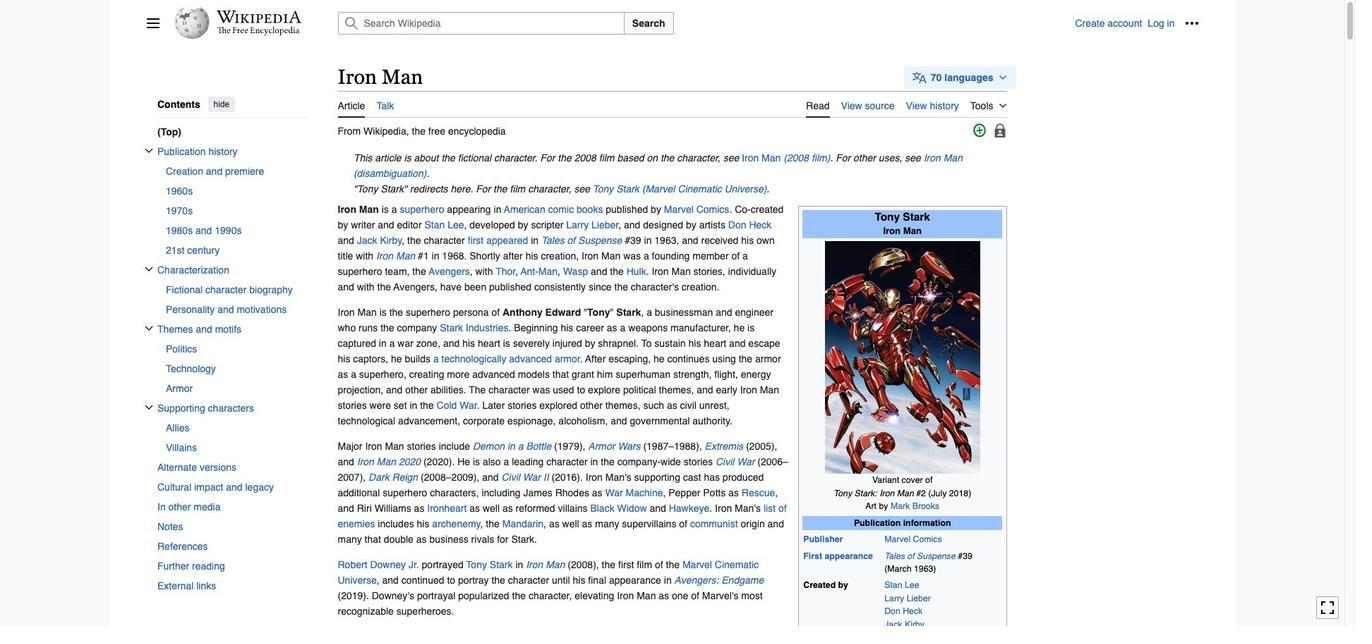 Task type: locate. For each thing, give the bounding box(es) containing it.
x small image
[[144, 403, 153, 412]]

2 x small image from the top
[[144, 265, 153, 273]]

x small image
[[144, 146, 153, 155], [144, 265, 153, 273], [144, 324, 153, 333]]

1 vertical spatial x small image
[[144, 265, 153, 273]]

iron man takes flight image
[[825, 242, 980, 475]]

1 x small image from the top
[[144, 146, 153, 155]]

3 x small image from the top
[[144, 324, 153, 333]]

None search field
[[321, 12, 1075, 35]]

menu image
[[146, 16, 160, 30]]

note
[[338, 181, 1007, 197]]

main content
[[332, 64, 1199, 627]]

0 vertical spatial x small image
[[144, 146, 153, 155]]

2 vertical spatial x small image
[[144, 324, 153, 333]]

page semi-protected image
[[993, 123, 1007, 137]]



Task type: vqa. For each thing, say whether or not it's contained in the screenshot.
list box
no



Task type: describe. For each thing, give the bounding box(es) containing it.
the free encyclopedia image
[[217, 27, 300, 36]]

this is a good article. click here for more information. image
[[972, 123, 986, 137]]

fullscreen image
[[1321, 602, 1335, 616]]

personal tools navigation
[[1075, 12, 1203, 35]]

wikipedia image
[[216, 11, 301, 23]]

language progressive image
[[913, 70, 927, 85]]

Search Wikipedia search field
[[338, 12, 625, 35]]

log in and more options image
[[1185, 16, 1199, 30]]



